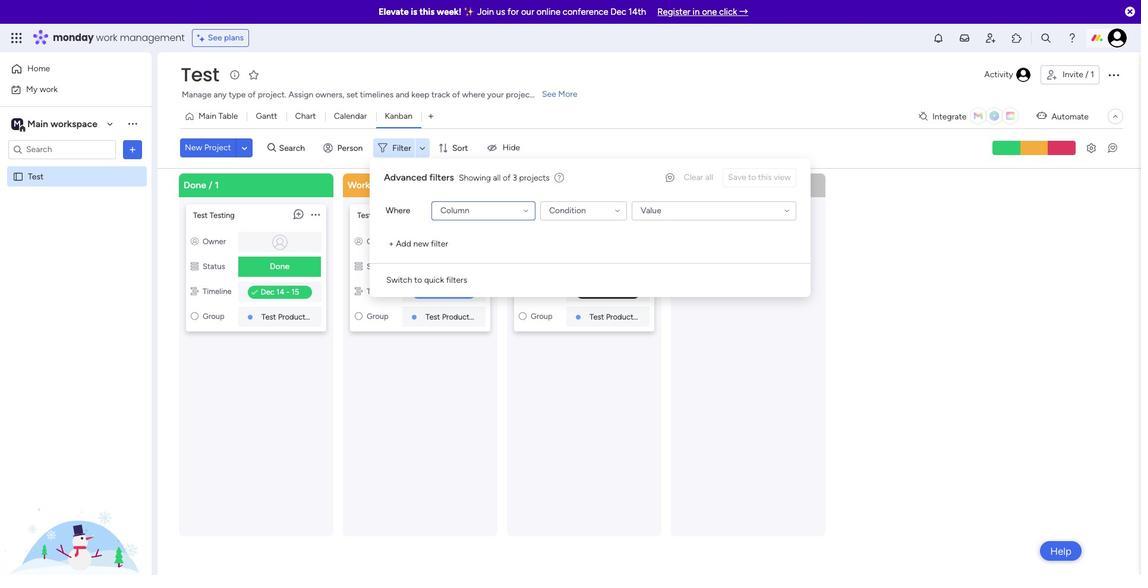 Task type: vqa. For each thing, say whether or not it's contained in the screenshot.
bottommost 'Priority' field
no



Task type: locate. For each thing, give the bounding box(es) containing it.
this inside button
[[758, 172, 772, 183]]

1 horizontal spatial v2 sun outline image
[[355, 312, 363, 321]]

status right v2 status outline image
[[203, 262, 225, 271]]

chart
[[295, 111, 316, 121]]

0 vertical spatial see
[[208, 33, 222, 43]]

/ for invite
[[1086, 70, 1089, 80]]

filters down working on it
[[446, 275, 467, 285]]

2 horizontal spatial group
[[531, 312, 553, 321]]

+
[[389, 239, 394, 249]]

1 horizontal spatial done
[[270, 261, 290, 271]]

1 right "invite"
[[1091, 70, 1094, 80]]

and
[[396, 90, 409, 100]]

stuck for stuck / 1
[[512, 179, 537, 191]]

of right "type"
[[248, 90, 256, 100]]

this for to
[[758, 172, 772, 183]]

/ up test testing on the top
[[209, 179, 213, 191]]

1 vertical spatial see
[[542, 89, 556, 99]]

to left quick
[[414, 275, 422, 285]]

1 vertical spatial to
[[414, 275, 422, 285]]

2 v2 status outline image from the left
[[519, 262, 527, 271]]

2 horizontal spatial of
[[503, 173, 511, 183]]

timeline
[[203, 287, 232, 296], [367, 287, 396, 296]]

this left view
[[758, 172, 772, 183]]

1 horizontal spatial all
[[706, 172, 713, 183]]

more
[[558, 89, 578, 99]]

chart button
[[286, 107, 325, 126]]

on for working on it / 1
[[386, 179, 397, 191]]

1 vertical spatial done
[[270, 261, 290, 271]]

/ inside button
[[1086, 70, 1089, 80]]

workspace options image
[[127, 118, 139, 130]]

2 pipeline from the left
[[482, 312, 509, 321]]

join
[[477, 7, 494, 17]]

main right workspace icon
[[27, 118, 48, 129]]

0 vertical spatial to
[[748, 172, 756, 183]]

of right track
[[452, 90, 460, 100]]

1 vertical spatial working
[[419, 261, 450, 271]]

to inside switch to quick filters button
[[414, 275, 422, 285]]

see more
[[542, 89, 578, 99]]

options image down the workspace options image in the left of the page
[[127, 144, 139, 155]]

to inside 'save to this view' button
[[748, 172, 756, 183]]

filters down sort popup button
[[430, 172, 454, 183]]

test production pipeline
[[262, 312, 345, 321], [426, 312, 509, 321], [590, 312, 673, 321]]

1 horizontal spatial owner
[[367, 237, 390, 246]]

owner
[[203, 237, 226, 246], [367, 237, 390, 246]]

it for working on it
[[463, 261, 469, 271]]

work right my
[[40, 84, 58, 94]]

hide button
[[479, 139, 527, 158]]

options image right invite / 1
[[1107, 68, 1121, 82]]

1 horizontal spatial status
[[367, 262, 389, 271]]

main for main table
[[199, 111, 216, 121]]

see plans
[[208, 33, 244, 43]]

see inside the 'see more' link
[[542, 89, 556, 99]]

dapulse integrations image
[[919, 112, 928, 121]]

0 horizontal spatial see
[[208, 33, 222, 43]]

0 horizontal spatial pipeline
[[318, 312, 345, 321]]

2 timeline from the left
[[367, 287, 396, 296]]

2 horizontal spatial pipeline
[[646, 312, 673, 321]]

1 down arrow down icon at the top left of the page
[[413, 179, 417, 191]]

main left table
[[199, 111, 216, 121]]

owners,
[[315, 90, 344, 100]]

register in one click →
[[658, 7, 749, 17]]

dapulse checkmark sign image
[[251, 286, 258, 300]]

james peterson image
[[1108, 29, 1127, 48]]

1 inside button
[[1091, 70, 1094, 80]]

of
[[248, 90, 256, 100], [452, 90, 460, 100], [503, 173, 511, 183]]

assign
[[289, 90, 313, 100]]

status up switch
[[367, 262, 389, 271]]

3 test production pipeline from the left
[[590, 312, 673, 321]]

1 horizontal spatial see
[[542, 89, 556, 99]]

0
[[735, 179, 742, 191]]

1 horizontal spatial pipeline
[[482, 312, 509, 321]]

/ left learn more image
[[539, 179, 543, 191]]

group for on
[[367, 312, 389, 321]]

/ for stuck
[[539, 179, 543, 191]]

1 horizontal spatial v2 status outline image
[[519, 262, 527, 271]]

see inside see plans button
[[208, 33, 222, 43]]

1 owner from the left
[[203, 237, 226, 246]]

v2 sun outline image for done / 1
[[191, 312, 199, 321]]

working on it
[[419, 261, 469, 271]]

main inside button
[[199, 111, 216, 121]]

group for /
[[203, 312, 225, 321]]

0 vertical spatial stuck
[[512, 179, 537, 191]]

my work
[[26, 84, 58, 94]]

0 vertical spatial working
[[348, 179, 383, 191]]

all
[[706, 172, 713, 183], [493, 173, 501, 183]]

see
[[208, 33, 222, 43], [542, 89, 556, 99]]

0 horizontal spatial on
[[386, 179, 397, 191]]

1 vertical spatial work
[[40, 84, 58, 94]]

v2 sun outline image
[[519, 312, 527, 321]]

dapulse person column image
[[191, 237, 199, 246]]

1 left learn more image
[[545, 179, 549, 191]]

0 horizontal spatial all
[[493, 173, 501, 183]]

1 production from the left
[[278, 312, 316, 321]]

0 vertical spatial options image
[[1107, 68, 1121, 82]]

work inside button
[[40, 84, 58, 94]]

0 vertical spatial work
[[96, 31, 117, 45]]

owner for on
[[367, 237, 390, 246]]

on up switch to quick filters
[[452, 261, 461, 271]]

of left 3
[[503, 173, 511, 183]]

1 vertical spatial filters
[[446, 275, 467, 285]]

1 all from the left
[[706, 172, 713, 183]]

group
[[203, 312, 225, 321], [367, 312, 389, 321], [531, 312, 553, 321]]

done
[[184, 179, 206, 191], [270, 261, 290, 271]]

status
[[203, 262, 225, 271], [367, 262, 389, 271], [531, 262, 553, 271]]

owner right dapulse person column icon on the top left of page
[[367, 237, 390, 246]]

0 horizontal spatial v2 status outline image
[[355, 262, 363, 271]]

status down test publishing
[[531, 262, 553, 271]]

1 vertical spatial stuck
[[597, 261, 619, 271]]

2 all from the left
[[493, 173, 501, 183]]

v2 sun outline image down small timeline column outline image
[[191, 312, 199, 321]]

1 v2 status outline image from the left
[[355, 262, 363, 271]]

1 group from the left
[[203, 312, 225, 321]]

1 horizontal spatial test production pipeline
[[426, 312, 509, 321]]

it up where
[[399, 179, 405, 191]]

test list box
[[0, 164, 152, 347]]

this right is
[[420, 7, 435, 17]]

0 horizontal spatial main
[[27, 118, 48, 129]]

0 horizontal spatial v2 sun outline image
[[191, 312, 199, 321]]

elevate
[[379, 7, 409, 17]]

collapse board header image
[[1111, 112, 1121, 121]]

advanced filters showing all of 3 projects
[[384, 172, 550, 183]]

/ right "invite"
[[1086, 70, 1089, 80]]

select product image
[[11, 32, 23, 44]]

1 vertical spatial on
[[452, 261, 461, 271]]

0 vertical spatial done
[[184, 179, 206, 191]]

gantt button
[[247, 107, 286, 126]]

main inside workspace selection element
[[27, 118, 48, 129]]

2 production from the left
[[442, 312, 480, 321]]

0 horizontal spatial work
[[40, 84, 58, 94]]

owner for /
[[203, 237, 226, 246]]

production for done / 1
[[278, 312, 316, 321]]

2 group from the left
[[367, 312, 389, 321]]

pipeline
[[318, 312, 345, 321], [482, 312, 509, 321], [646, 312, 673, 321]]

0 horizontal spatial it
[[399, 179, 405, 191]]

calendar
[[334, 111, 367, 121]]

invite members image
[[985, 32, 997, 44]]

0 horizontal spatial group
[[203, 312, 225, 321]]

lottie animation element
[[0, 455, 152, 575]]

1 horizontal spatial group
[[367, 312, 389, 321]]

project
[[204, 143, 231, 153]]

elevate is this week! ✨ join us for our online conference dec 14th
[[379, 7, 646, 17]]

working for working on it / 1
[[348, 179, 383, 191]]

1 test production pipeline from the left
[[262, 312, 345, 321]]

publishing
[[538, 211, 573, 220]]

option
[[0, 166, 152, 168]]

table
[[218, 111, 238, 121]]

1 horizontal spatial options image
[[1107, 68, 1121, 82]]

1 vertical spatial it
[[463, 261, 469, 271]]

2 horizontal spatial production
[[606, 312, 644, 321]]

0 vertical spatial on
[[386, 179, 397, 191]]

0 horizontal spatial owner
[[203, 237, 226, 246]]

public board image
[[12, 171, 24, 182]]

management
[[120, 31, 185, 45]]

monday work management
[[53, 31, 185, 45]]

v2 sun outline image
[[191, 312, 199, 321], [355, 312, 363, 321]]

2 status from the left
[[367, 262, 389, 271]]

activity button
[[980, 65, 1036, 84]]

production
[[278, 312, 316, 321], [442, 312, 480, 321], [606, 312, 644, 321]]

our
[[521, 7, 534, 17]]

all right clear
[[706, 172, 713, 183]]

where
[[462, 90, 485, 100]]

1 horizontal spatial production
[[442, 312, 480, 321]]

all left 3
[[493, 173, 501, 183]]

v2 status outline image
[[355, 262, 363, 271], [519, 262, 527, 271]]

1 up test testing on the top
[[215, 179, 219, 191]]

1 vertical spatial options image
[[127, 144, 139, 155]]

1 horizontal spatial main
[[199, 111, 216, 121]]

filters
[[430, 172, 454, 183], [446, 275, 467, 285]]

learn more image
[[555, 172, 564, 184]]

see left plans
[[208, 33, 222, 43]]

1 timeline from the left
[[203, 287, 232, 296]]

home button
[[7, 59, 128, 78]]

integrate
[[933, 111, 967, 122]]

clear
[[684, 172, 703, 183]]

lottie animation image
[[0, 455, 152, 575]]

to
[[748, 172, 756, 183], [414, 275, 422, 285]]

v2 sun outline image for working on it / 1
[[355, 312, 363, 321]]

1 horizontal spatial it
[[463, 261, 469, 271]]

work for monday
[[96, 31, 117, 45]]

1 horizontal spatial stuck
[[597, 261, 619, 271]]

timeline right small timeline column outline image
[[203, 287, 232, 296]]

stuck
[[512, 179, 537, 191], [597, 261, 619, 271]]

us
[[496, 7, 505, 17]]

workspace selection element
[[11, 117, 99, 132]]

timeline down switch
[[367, 287, 396, 296]]

v2 user feedback image
[[666, 172, 675, 184]]

done / 1
[[184, 179, 219, 191]]

pipeline for done / 1
[[318, 312, 345, 321]]

projects
[[519, 173, 550, 183]]

1 horizontal spatial on
[[452, 261, 461, 271]]

working
[[348, 179, 383, 191], [419, 261, 450, 271]]

0 horizontal spatial of
[[248, 90, 256, 100]]

1 pipeline from the left
[[318, 312, 345, 321]]

v2 status outline image up small timeline column outline icon
[[355, 262, 363, 271]]

v2 status outline image up v2 sun outline icon
[[519, 262, 527, 271]]

1 vertical spatial this
[[758, 172, 772, 183]]

/ for done
[[209, 179, 213, 191]]

new
[[413, 239, 429, 249]]

0 horizontal spatial options image
[[127, 144, 139, 155]]

row group
[[177, 173, 833, 575]]

owner right dapulse person column image
[[203, 237, 226, 246]]

search everything image
[[1040, 32, 1052, 44]]

test
[[181, 61, 219, 88], [28, 172, 44, 182], [193, 211, 208, 220], [357, 211, 372, 220], [521, 211, 536, 220], [262, 312, 276, 321], [426, 312, 440, 321], [590, 312, 604, 321]]

0 horizontal spatial done
[[184, 179, 206, 191]]

inbox image
[[959, 32, 971, 44]]

0 horizontal spatial working
[[348, 179, 383, 191]]

to for switch
[[414, 275, 422, 285]]

2 horizontal spatial status
[[531, 262, 553, 271]]

conference
[[563, 7, 609, 17]]

on up where
[[386, 179, 397, 191]]

1 horizontal spatial work
[[96, 31, 117, 45]]

invite / 1 button
[[1041, 65, 1100, 84]]

monday
[[53, 31, 94, 45]]

0 vertical spatial it
[[399, 179, 405, 191]]

1 horizontal spatial timeline
[[367, 287, 396, 296]]

0 vertical spatial this
[[420, 7, 435, 17]]

0 horizontal spatial this
[[420, 7, 435, 17]]

on for working on it
[[452, 261, 461, 271]]

hide
[[503, 143, 520, 153]]

1 horizontal spatial this
[[758, 172, 772, 183]]

v2 status outline image for stuck
[[519, 262, 527, 271]]

not started / 0
[[676, 179, 742, 191]]

1 status from the left
[[203, 262, 225, 271]]

it up switch to quick filters
[[463, 261, 469, 271]]

activity
[[985, 70, 1014, 80]]

online
[[537, 7, 561, 17]]

working up test building
[[348, 179, 383, 191]]

1 v2 sun outline image from the left
[[191, 312, 199, 321]]

0 horizontal spatial production
[[278, 312, 316, 321]]

2 test production pipeline from the left
[[426, 312, 509, 321]]

2 horizontal spatial test production pipeline
[[590, 312, 673, 321]]

0 horizontal spatial status
[[203, 262, 225, 271]]

1 for stuck / 1
[[545, 179, 549, 191]]

my work button
[[7, 80, 128, 99]]

v2 sun outline image down small timeline column outline icon
[[355, 312, 363, 321]]

0 horizontal spatial stuck
[[512, 179, 537, 191]]

1 horizontal spatial working
[[419, 261, 450, 271]]

see left 'more'
[[542, 89, 556, 99]]

working up quick
[[419, 261, 450, 271]]

/ up where
[[407, 179, 411, 191]]

options image
[[311, 205, 320, 225]]

0 horizontal spatial to
[[414, 275, 422, 285]]

1 for done / 1
[[215, 179, 219, 191]]

1 horizontal spatial to
[[748, 172, 756, 183]]

kanban
[[385, 111, 413, 121]]

0 horizontal spatial timeline
[[203, 287, 232, 296]]

options image
[[1107, 68, 1121, 82], [127, 144, 139, 155]]

main
[[199, 111, 216, 121], [27, 118, 48, 129]]

apps image
[[1011, 32, 1023, 44]]

2 owner from the left
[[367, 237, 390, 246]]

to right save
[[748, 172, 756, 183]]

2 v2 sun outline image from the left
[[355, 312, 363, 321]]

0 horizontal spatial test production pipeline
[[262, 312, 345, 321]]

type
[[229, 90, 246, 100]]

work right monday
[[96, 31, 117, 45]]

started
[[695, 179, 727, 191]]



Task type: describe. For each thing, give the bounding box(es) containing it.
manage any type of project. assign owners, set timelines and keep track of where your project stands.
[[182, 90, 561, 100]]

workspace
[[50, 118, 98, 129]]

add to favorites image
[[248, 69, 260, 81]]

test production pipeline for done / 1
[[262, 312, 345, 321]]

save
[[728, 172, 746, 183]]

project
[[506, 90, 533, 100]]

one
[[702, 7, 717, 17]]

calendar button
[[325, 107, 376, 126]]

main for main workspace
[[27, 118, 48, 129]]

working for working on it
[[419, 261, 450, 271]]

main workspace
[[27, 118, 98, 129]]

14th
[[629, 7, 646, 17]]

add view image
[[429, 112, 433, 121]]

v2 status outline image
[[191, 262, 199, 271]]

done for done / 1
[[184, 179, 206, 191]]

work for my
[[40, 84, 58, 94]]

small timeline column outline image
[[191, 287, 199, 296]]

help
[[1051, 545, 1072, 557]]

filters inside button
[[446, 275, 467, 285]]

advanced
[[384, 172, 427, 183]]

3 group from the left
[[531, 312, 553, 321]]

new
[[185, 143, 202, 153]]

main table button
[[180, 107, 247, 126]]

in
[[693, 7, 700, 17]]

manage
[[182, 90, 212, 100]]

3 pipeline from the left
[[646, 312, 673, 321]]

plans
[[224, 33, 244, 43]]

Test field
[[178, 61, 222, 88]]

test inside list box
[[28, 172, 44, 182]]

all inside clear all button
[[706, 172, 713, 183]]

see for see more
[[542, 89, 556, 99]]

building
[[374, 211, 401, 220]]

gantt
[[256, 111, 277, 121]]

/ left 0
[[729, 179, 733, 191]]

click
[[719, 7, 737, 17]]

help image
[[1067, 32, 1078, 44]]

+ add new filter
[[389, 239, 448, 249]]

main table
[[199, 111, 238, 121]]

1 horizontal spatial of
[[452, 90, 460, 100]]

where
[[386, 206, 410, 216]]

workspace image
[[11, 117, 23, 130]]

test production pipeline for working on it / 1
[[426, 312, 509, 321]]

value
[[641, 206, 662, 216]]

notifications image
[[933, 32, 945, 44]]

is
[[411, 7, 417, 17]]

person
[[337, 143, 363, 153]]

kanban button
[[376, 107, 422, 126]]

arrow down image
[[416, 141, 430, 155]]

any
[[214, 90, 227, 100]]

m
[[14, 119, 21, 129]]

3 status from the left
[[531, 262, 553, 271]]

dapulse person column image
[[355, 237, 363, 246]]

sort button
[[433, 139, 475, 158]]

stuck for stuck
[[597, 261, 619, 271]]

+ add new filter button
[[384, 235, 453, 254]]

test testing
[[193, 211, 235, 220]]

condition
[[549, 206, 586, 216]]

track
[[432, 90, 450, 100]]

Search in workspace field
[[25, 143, 99, 156]]

3
[[513, 173, 517, 183]]

filter button
[[374, 139, 430, 158]]

new project
[[185, 143, 231, 153]]

switch to quick filters
[[386, 275, 467, 285]]

set
[[347, 90, 358, 100]]

pipeline for working on it / 1
[[482, 312, 509, 321]]

to for save
[[748, 172, 756, 183]]

not
[[676, 179, 692, 191]]

filter
[[393, 143, 411, 153]]

✨
[[464, 7, 475, 17]]

status for on
[[367, 262, 389, 271]]

stuck / 1
[[512, 179, 549, 191]]

showing
[[459, 173, 491, 183]]

automate
[[1052, 111, 1089, 122]]

invite
[[1063, 70, 1084, 80]]

keep
[[412, 90, 430, 100]]

testing
[[210, 211, 235, 220]]

sort
[[452, 143, 468, 153]]

week!
[[437, 7, 462, 17]]

row group containing done
[[177, 173, 833, 575]]

it for working on it / 1
[[399, 179, 405, 191]]

all inside the advanced filters showing all of 3 projects
[[493, 173, 501, 183]]

status for /
[[203, 262, 225, 271]]

v2 status outline image for working on it
[[355, 262, 363, 271]]

autopilot image
[[1037, 108, 1047, 124]]

done for done
[[270, 261, 290, 271]]

see for see plans
[[208, 33, 222, 43]]

this for is
[[420, 7, 435, 17]]

3 production from the left
[[606, 312, 644, 321]]

for
[[508, 7, 519, 17]]

register in one click → link
[[658, 7, 749, 17]]

timeline for on
[[367, 287, 396, 296]]

angle down image
[[242, 144, 247, 153]]

production for working on it / 1
[[442, 312, 480, 321]]

show board description image
[[228, 69, 242, 81]]

save to this view
[[728, 172, 791, 183]]

add
[[396, 239, 411, 249]]

working on it / 1
[[348, 179, 417, 191]]

Search field
[[276, 140, 312, 157]]

save to this view button
[[723, 168, 797, 187]]

of inside the advanced filters showing all of 3 projects
[[503, 173, 511, 183]]

small timeline column outline image
[[355, 287, 363, 296]]

0 vertical spatial filters
[[430, 172, 454, 183]]

person button
[[318, 139, 370, 158]]

clear all
[[684, 172, 713, 183]]

dec
[[611, 7, 627, 17]]

my
[[26, 84, 38, 94]]

1 for invite / 1
[[1091, 70, 1094, 80]]

v2 search image
[[267, 141, 276, 155]]

timelines
[[360, 90, 394, 100]]

your
[[487, 90, 504, 100]]

new project button
[[180, 139, 236, 158]]

quick
[[424, 275, 444, 285]]

project.
[[258, 90, 287, 100]]

stands.
[[535, 90, 561, 100]]

home
[[27, 64, 50, 74]]

test publishing
[[521, 211, 573, 220]]

view
[[774, 172, 791, 183]]

timeline for /
[[203, 287, 232, 296]]

register
[[658, 7, 691, 17]]

clear all button
[[679, 168, 718, 187]]

switch to quick filters button
[[382, 271, 472, 290]]



